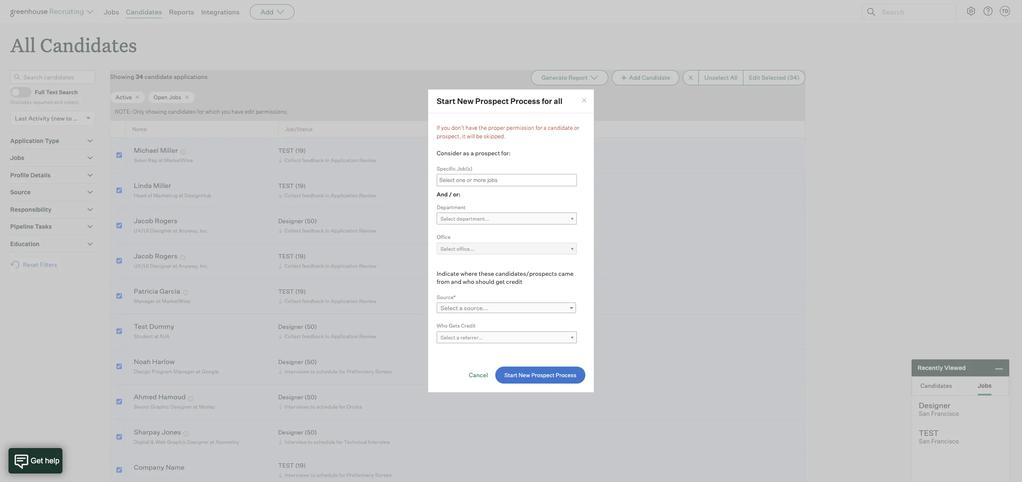 Task type: locate. For each thing, give the bounding box(es) containing it.
6 collect from the top
[[285, 334, 301, 340]]

add inside popup button
[[261, 8, 274, 16]]

francisco for designer
[[932, 411, 960, 418]]

to for last activity (new to old)
[[66, 115, 72, 122]]

review for second collect feedback in application review link from the bottom
[[359, 298, 377, 305]]

designer san francisco
[[920, 401, 960, 418]]

0 vertical spatial rogers
[[155, 217, 178, 226]]

jacob rogers link down of
[[134, 217, 178, 227]]

0 vertical spatial anyway,
[[179, 228, 199, 234]]

2 select from the top
[[441, 246, 456, 252]]

referrer...
[[461, 335, 483, 341]]

1 horizontal spatial manager
[[174, 369, 195, 375]]

if you don't have the proper permission for a candidate or prospect, it will be skipped.
[[437, 125, 580, 140]]

if
[[437, 125, 440, 131]]

graphic
[[151, 404, 169, 411], [167, 440, 186, 446]]

None checkbox
[[116, 188, 122, 193], [116, 223, 122, 229], [116, 258, 122, 264], [116, 294, 122, 299], [116, 399, 122, 405], [116, 435, 122, 440], [116, 468, 122, 473], [116, 188, 122, 193], [116, 223, 122, 229], [116, 258, 122, 264], [116, 294, 122, 299], [116, 399, 122, 405], [116, 435, 122, 440], [116, 468, 122, 473]]

1 preliminary from the top
[[347, 369, 374, 375]]

application for 5th collect feedback in application review link from the bottom
[[331, 193, 358, 199]]

candidates down jobs link
[[40, 32, 137, 57]]

manager right program
[[174, 369, 195, 375]]

interview
[[285, 440, 307, 446], [368, 440, 390, 446]]

google
[[202, 369, 219, 375]]

graphic down ahmed hamoud link on the left bottom of page
[[151, 404, 169, 411]]

schedule up designer (50) interviews to schedule for onsite at the left of page
[[316, 369, 338, 375]]

review for 3rd collect feedback in application review link from the bottom of the page
[[359, 263, 377, 270]]

(50) for rogers
[[305, 218, 317, 225]]

feedback
[[302, 157, 324, 164], [302, 193, 324, 199], [302, 228, 324, 234], [302, 263, 324, 270], [302, 298, 324, 305], [302, 334, 324, 340]]

4 select from the top
[[441, 335, 456, 341]]

resumes
[[33, 99, 53, 106]]

interviews inside designer (50) interviews to schedule for preliminary screen
[[285, 369, 309, 375]]

anyway, up jacob rogers has been in application review for more than 5 days icon
[[179, 228, 199, 234]]

1 vertical spatial and
[[451, 278, 462, 286]]

1 vertical spatial jacob rogers link
[[134, 252, 178, 262]]

test for head of marketing at designhub
[[278, 183, 294, 190]]

screen for (50)
[[375, 369, 392, 375]]

designer (50) interviews to schedule for preliminary screen
[[278, 359, 392, 375]]

select down who
[[441, 335, 456, 341]]

you
[[221, 109, 231, 115], [441, 125, 450, 131]]

you right which
[[221, 109, 231, 115]]

to inside designer (50) interviews to schedule for preliminary screen
[[311, 369, 315, 375]]

select down office
[[441, 246, 456, 252]]

4 feedback from the top
[[302, 263, 324, 270]]

1 horizontal spatial interview
[[368, 440, 390, 446]]

application for sixth collect feedback in application review link from the bottom
[[331, 157, 358, 164]]

3 collect from the top
[[285, 228, 301, 234]]

1 vertical spatial ux/ui
[[134, 263, 149, 270]]

san up test san francisco at the bottom of the page
[[920, 411, 931, 418]]

san
[[920, 411, 931, 418], [920, 438, 931, 446]]

Search text field
[[880, 6, 949, 18]]

add candidate
[[629, 74, 671, 81]]

to for designer (50) interview to schedule for technical interview
[[308, 440, 313, 446]]

who
[[437, 323, 448, 329]]

jacob rogers link up 'ux/ui designer at anyway, inc.'
[[134, 252, 178, 262]]

0 vertical spatial add
[[261, 8, 274, 16]]

4 in from the top
[[325, 263, 330, 270]]

2 anyway, from the top
[[179, 263, 199, 270]]

0 vertical spatial and
[[54, 99, 63, 106]]

at left google
[[196, 369, 201, 375]]

in for sixth collect feedback in application review link from the bottom
[[325, 157, 330, 164]]

for inside if you don't have the proper permission for a candidate or prospect, it will be skipped.
[[536, 125, 543, 131]]

1 vertical spatial rogers
[[155, 252, 178, 261]]

who
[[463, 278, 475, 286]]

sales
[[134, 157, 147, 164]]

test san francisco
[[920, 429, 960, 446]]

1 collect feedback in application review link from the top
[[277, 156, 379, 164]]

inc.
[[200, 228, 209, 234], [200, 263, 209, 270]]

name
[[132, 126, 147, 133], [166, 464, 185, 473]]

none text field inside start new prospect process for all dialog
[[437, 175, 575, 186]]

source for source *
[[437, 294, 454, 301]]

candidate right 34
[[145, 73, 172, 80]]

designer (50) interview to schedule for technical interview
[[278, 430, 390, 446]]

2 (50) from the top
[[305, 324, 317, 331]]

3 collect feedback in application review link from the top
[[277, 227, 379, 235]]

schedule inside test (19) interviews to schedule for preliminary screen
[[316, 473, 338, 479]]

get
[[496, 278, 505, 286]]

a down who gets credit
[[457, 335, 460, 341]]

none submit inside start new prospect process for all dialog
[[496, 367, 586, 384]]

None checkbox
[[116, 152, 122, 158], [116, 329, 122, 334], [116, 364, 122, 370], [116, 152, 122, 158], [116, 329, 122, 334], [116, 364, 122, 370]]

interviews to schedule for preliminary screen link up designer (50) interviews to schedule for onsite at the left of page
[[277, 368, 394, 376]]

schedule inside designer (50) interviews to schedule for onsite
[[316, 404, 338, 411]]

old)
[[73, 115, 84, 122]]

collect for 5th collect feedback in application review link from the bottom
[[285, 193, 301, 199]]

1 vertical spatial interviews
[[285, 404, 309, 411]]

name down only
[[132, 126, 147, 133]]

1 feedback from the top
[[302, 157, 324, 164]]

1 vertical spatial have
[[466, 125, 478, 131]]

0 horizontal spatial source
[[10, 189, 31, 196]]

0 horizontal spatial name
[[132, 126, 147, 133]]

a right as
[[471, 150, 474, 157]]

2 feedback from the top
[[302, 193, 324, 199]]

anyway,
[[179, 228, 199, 234], [179, 263, 199, 270]]

1 jacob from the top
[[134, 217, 153, 226]]

rogers up 'ux/ui designer at anyway, inc.'
[[155, 252, 178, 261]]

select office... link
[[437, 243, 577, 255]]

interviews inside designer (50) interviews to schedule for onsite
[[285, 404, 309, 411]]

5 (19) from the top
[[295, 463, 306, 470]]

5 (50) from the top
[[305, 430, 317, 437]]

unselect all
[[705, 74, 738, 81]]

add
[[261, 8, 274, 16], [629, 74, 641, 81]]

4 (50) from the top
[[305, 394, 317, 402]]

0 vertical spatial miller
[[160, 146, 178, 155]]

have left edit
[[232, 109, 244, 115]]

ux/ui down jacob rogers in the left of the page
[[134, 263, 149, 270]]

1 vertical spatial anyway,
[[179, 263, 199, 270]]

interviews to schedule for preliminary screen link down interview to schedule for technical interview link
[[277, 472, 394, 480]]

designer (50) collect feedback in application review for test dummy
[[278, 324, 377, 340]]

indicate
[[437, 270, 459, 277]]

1 horizontal spatial source
[[437, 294, 454, 301]]

miller for linda
[[153, 182, 171, 190]]

1 anyway, from the top
[[179, 228, 199, 234]]

a
[[544, 125, 547, 131], [471, 150, 474, 157], [460, 305, 463, 312], [457, 335, 460, 341]]

3 feedback from the top
[[302, 228, 324, 234]]

None text field
[[437, 175, 575, 186]]

san for test
[[920, 438, 931, 446]]

1 horizontal spatial add
[[629, 74, 641, 81]]

you inside if you don't have the proper permission for a candidate or prospect, it will be skipped.
[[441, 125, 450, 131]]

2 test (19) collect feedback in application review from the top
[[278, 183, 377, 199]]

select inside select office... link
[[441, 246, 456, 252]]

or
[[575, 125, 580, 131]]

feedback for 3rd collect feedback in application review link from the bottom of the page
[[302, 263, 324, 270]]

screen inside designer (50) interviews to schedule for preliminary screen
[[375, 369, 392, 375]]

collect
[[285, 157, 301, 164], [285, 193, 301, 199], [285, 228, 301, 234], [285, 263, 301, 270], [285, 298, 301, 305], [285, 334, 301, 340]]

1 vertical spatial francisco
[[932, 438, 960, 446]]

san down the designer san francisco
[[920, 438, 931, 446]]

graphic down jones
[[167, 440, 186, 446]]

and down text
[[54, 99, 63, 106]]

1 vertical spatial preliminary
[[347, 473, 374, 479]]

0 horizontal spatial add
[[261, 8, 274, 16]]

add for add candidate
[[629, 74, 641, 81]]

0 vertical spatial jacob rogers link
[[134, 217, 178, 227]]

schedule left 'onsite' in the left of the page
[[316, 404, 338, 411]]

1 interviews to schedule for preliminary screen link from the top
[[277, 368, 394, 376]]

at down jacob rogers in the left of the page
[[173, 263, 178, 270]]

interviews inside test (19) interviews to schedule for preliminary screen
[[285, 473, 309, 479]]

1 horizontal spatial and
[[451, 278, 462, 286]]

process
[[511, 97, 541, 106]]

candidate left or
[[548, 125, 573, 131]]

for left 'onsite' in the left of the page
[[339, 404, 346, 411]]

2 jacob from the top
[[134, 252, 153, 261]]

0 vertical spatial manager
[[134, 298, 155, 305]]

miller up sales rep at marketwise
[[160, 146, 178, 155]]

test (19) collect feedback in application review for michael miller
[[278, 147, 377, 164]]

test inside test (19) interviews to schedule for preliminary screen
[[278, 463, 294, 470]]

0 vertical spatial interviews
[[285, 369, 309, 375]]

2 collect from the top
[[285, 193, 301, 199]]

all down greenhouse recruiting image
[[10, 32, 36, 57]]

for down interview to schedule for technical interview link
[[339, 473, 346, 479]]

preliminary inside test (19) interviews to schedule for preliminary screen
[[347, 473, 374, 479]]

1 francisco from the top
[[932, 411, 960, 418]]

source down profile on the top left
[[10, 189, 31, 196]]

interviews to schedule for preliminary screen link for (50)
[[277, 368, 394, 376]]

francisco up test san francisco at the bottom of the page
[[932, 411, 960, 418]]

feedback for first collect feedback in application review link from the bottom of the page
[[302, 334, 324, 340]]

to down interview to schedule for technical interview link
[[311, 473, 315, 479]]

0 vertical spatial interviews to schedule for preliminary screen link
[[277, 368, 394, 376]]

at down the patricia garcia link
[[156, 298, 161, 305]]

0 horizontal spatial you
[[221, 109, 231, 115]]

(50) inside designer (50) interviews to schedule for preliminary screen
[[305, 359, 317, 366]]

configure image
[[967, 6, 977, 16]]

6 review from the top
[[359, 334, 377, 340]]

6 collect feedback in application review link from the top
[[277, 333, 379, 341]]

2 vertical spatial interviews
[[285, 473, 309, 479]]

jacob up 'ux/ui designer at anyway, inc.'
[[134, 252, 153, 261]]

add candidate link
[[612, 70, 680, 86]]

1 vertical spatial designer (50) collect feedback in application review
[[278, 324, 377, 340]]

to up designer (50) interview to schedule for technical interview at the bottom left
[[311, 404, 315, 411]]

0 vertical spatial candidate
[[145, 73, 172, 80]]

for up designer (50) interviews to schedule for onsite at the left of page
[[339, 369, 346, 375]]

source inside start new prospect process for all dialog
[[437, 294, 454, 301]]

Search candidates field
[[10, 70, 95, 84]]

designer (50) collect feedback in application review for jacob rogers
[[278, 218, 377, 234]]

(50) inside designer (50) interview to schedule for technical interview
[[305, 430, 317, 437]]

to inside designer (50) interview to schedule for technical interview
[[308, 440, 313, 446]]

and
[[437, 191, 448, 198]]

1 vertical spatial san
[[920, 438, 931, 446]]

san inside test san francisco
[[920, 438, 931, 446]]

0 vertical spatial jacob
[[134, 217, 153, 226]]

who gets credit
[[437, 323, 476, 329]]

0 vertical spatial ux/ui
[[134, 228, 149, 234]]

1 select from the top
[[441, 216, 456, 222]]

1 ux/ui from the top
[[134, 228, 149, 234]]

add for add
[[261, 8, 274, 16]]

3 (50) from the top
[[305, 359, 317, 366]]

collect for sixth collect feedback in application review link from the bottom
[[285, 157, 301, 164]]

feedback for second collect feedback in application review link from the bottom
[[302, 298, 324, 305]]

all right unselect
[[731, 74, 738, 81]]

1 vertical spatial screen
[[375, 473, 392, 479]]

indicate where these candidates/prospects came from and who should get credit
[[437, 270, 574, 286]]

a right permission on the top of page
[[544, 125, 547, 131]]

3 (19) from the top
[[295, 253, 306, 260]]

jacob inside 'jacob rogers ux/ui designer at anyway, inc.'
[[134, 217, 153, 226]]

marketwise down the michael miller has been in application review for more than 5 days icon
[[164, 157, 193, 164]]

feedback for 5th collect feedback in application review link from the bottom
[[302, 193, 324, 199]]

0 vertical spatial inc.
[[200, 228, 209, 234]]

select inside select department... link
[[441, 216, 456, 222]]

1 vertical spatial miller
[[153, 182, 171, 190]]

interviews for designer (50) interviews to schedule for onsite
[[285, 404, 309, 411]]

type
[[45, 137, 59, 144]]

preliminary
[[347, 369, 374, 375], [347, 473, 374, 479]]

student
[[134, 334, 153, 340]]

full text search (includes resumes and notes)
[[10, 89, 79, 106]]

select down source *
[[441, 305, 458, 312]]

4 test (19) collect feedback in application review from the top
[[278, 288, 377, 305]]

to for test (19) interviews to schedule for preliminary screen
[[311, 473, 315, 479]]

specific
[[437, 166, 456, 172]]

preliminary up 'onsite' in the left of the page
[[347, 369, 374, 375]]

for left technical
[[337, 440, 343, 446]]

1 horizontal spatial have
[[466, 125, 478, 131]]

3 select from the top
[[441, 305, 458, 312]]

3 review from the top
[[359, 228, 377, 234]]

0 vertical spatial preliminary
[[347, 369, 374, 375]]

at left n/a
[[154, 334, 159, 340]]

anyway, inside 'jacob rogers ux/ui designer at anyway, inc.'
[[179, 228, 199, 234]]

miller for michael
[[160, 146, 178, 155]]

francisco down the designer san francisco
[[932, 438, 960, 446]]

0 vertical spatial designer (50) collect feedback in application review
[[278, 218, 377, 234]]

2 interviews from the top
[[285, 404, 309, 411]]

4 collect feedback in application review link from the top
[[277, 262, 379, 270]]

jones
[[162, 429, 181, 437]]

1 san from the top
[[920, 411, 931, 418]]

will
[[467, 133, 475, 140]]

1 review from the top
[[359, 157, 377, 164]]

1 (50) from the top
[[305, 218, 317, 225]]

None submit
[[496, 367, 586, 384]]

greenhouse recruiting image
[[10, 7, 87, 17]]

0 horizontal spatial interview
[[285, 440, 307, 446]]

1 vertical spatial inc.
[[200, 263, 209, 270]]

6 feedback from the top
[[302, 334, 324, 340]]

1 rogers from the top
[[155, 217, 178, 226]]

1 vertical spatial interviews to schedule for preliminary screen link
[[277, 472, 394, 480]]

last activity (new to old) option
[[15, 115, 84, 122]]

to for designer (50) interviews to schedule for onsite
[[311, 404, 315, 411]]

hamoud
[[158, 393, 186, 402]]

it
[[463, 133, 466, 140]]

in for second collect feedback in application review link from the bottom
[[325, 298, 330, 305]]

screen inside test (19) interviews to schedule for preliminary screen
[[375, 473, 392, 479]]

1 horizontal spatial candidate
[[548, 125, 573, 131]]

miller up marketing
[[153, 182, 171, 190]]

(19) for rogers
[[295, 253, 306, 260]]

2 rogers from the top
[[155, 252, 178, 261]]

1 inc. from the top
[[200, 228, 209, 234]]

0 vertical spatial have
[[232, 109, 244, 115]]

application
[[10, 137, 44, 144], [331, 157, 358, 164], [331, 193, 358, 199], [331, 228, 358, 234], [331, 263, 358, 270], [331, 298, 358, 305], [331, 334, 358, 340]]

miller inside linda miller head of marketing at designhub
[[153, 182, 171, 190]]

integrations
[[201, 8, 240, 16]]

sales rep at marketwise
[[134, 157, 193, 164]]

to up designer (50) interviews to schedule for onsite at the left of page
[[311, 369, 315, 375]]

collect for second collect feedback in application review link from the bottom
[[285, 298, 301, 305]]

to down interviews to schedule for onsite link
[[308, 440, 313, 446]]

2 francisco from the top
[[932, 438, 960, 446]]

5 review from the top
[[359, 298, 377, 305]]

2 review from the top
[[359, 193, 377, 199]]

francisco inside the designer san francisco
[[932, 411, 960, 418]]

0 horizontal spatial candidate
[[145, 73, 172, 80]]

1 vertical spatial jacob
[[134, 252, 153, 261]]

application for second collect feedback in application review link from the bottom
[[331, 298, 358, 305]]

tasks
[[35, 223, 52, 231]]

at inside noah harlow design program manager at google
[[196, 369, 201, 375]]

schedule up test (19) interviews to schedule for preliminary screen
[[314, 440, 335, 446]]

select down department
[[441, 216, 456, 222]]

2 san from the top
[[920, 438, 931, 446]]

anyway, down jacob rogers has been in application review for more than 5 days icon
[[179, 263, 199, 270]]

1 horizontal spatial you
[[441, 125, 450, 131]]

rogers down marketing
[[155, 217, 178, 226]]

3 test (19) collect feedback in application review from the top
[[278, 253, 377, 270]]

san inside the designer san francisco
[[920, 411, 931, 418]]

xeometry
[[216, 440, 239, 446]]

1 vertical spatial all
[[731, 74, 738, 81]]

0 horizontal spatial all
[[10, 32, 36, 57]]

which
[[205, 109, 220, 115]]

source down the from
[[437, 294, 454, 301]]

rogers inside 'jacob rogers ux/ui designer at anyway, inc.'
[[155, 217, 178, 226]]

1 designer (50) collect feedback in application review from the top
[[278, 218, 377, 234]]

you right if
[[441, 125, 450, 131]]

application for first collect feedback in application review link from the bottom of the page
[[331, 334, 358, 340]]

in for 3rd collect feedback in application review link from the top of the page
[[325, 228, 330, 234]]

unselect
[[705, 74, 730, 81]]

select inside select a source... link
[[441, 305, 458, 312]]

and down indicate
[[451, 278, 462, 286]]

start new prospect process for all dialog
[[428, 89, 595, 393]]

4 collect from the top
[[285, 263, 301, 270]]

interview to schedule for technical interview link
[[277, 439, 392, 447]]

select inside select a referrer... link
[[441, 335, 456, 341]]

designer inside designer (50) interviews to schedule for preliminary screen
[[278, 359, 304, 366]]

6 in from the top
[[325, 334, 330, 340]]

ux/ui up jacob rogers in the left of the page
[[134, 228, 149, 234]]

0 vertical spatial source
[[10, 189, 31, 196]]

5 collect from the top
[[285, 298, 301, 305]]

candidates right jobs link
[[126, 8, 162, 16]]

at up jacob rogers in the left of the page
[[173, 228, 178, 234]]

5 feedback from the top
[[302, 298, 324, 305]]

select for select office...
[[441, 246, 456, 252]]

test for sales rep at marketwise
[[278, 147, 294, 155]]

schedule for designer (50) interviews to schedule for preliminary screen
[[316, 369, 338, 375]]

3 in from the top
[[325, 228, 330, 234]]

generate
[[542, 74, 568, 81]]

filters
[[40, 262, 57, 269]]

2 screen from the top
[[375, 473, 392, 479]]

source for source
[[10, 189, 31, 196]]

marketwise
[[164, 157, 193, 164], [162, 298, 191, 305]]

jacob down head
[[134, 217, 153, 226]]

showing 34 candidate applications
[[110, 73, 208, 80]]

1 vertical spatial source
[[437, 294, 454, 301]]

michael miller
[[134, 146, 178, 155]]

2 interviews to schedule for preliminary screen link from the top
[[277, 472, 394, 480]]

name right company
[[166, 464, 185, 473]]

marketwise down garcia
[[162, 298, 191, 305]]

1 horizontal spatial name
[[166, 464, 185, 473]]

patricia garcia
[[134, 288, 180, 296]]

0 vertical spatial screen
[[375, 369, 392, 375]]

5 in from the top
[[325, 298, 330, 305]]

1 vertical spatial marketwise
[[162, 298, 191, 305]]

for left which
[[197, 109, 204, 115]]

1 interview from the left
[[285, 440, 307, 446]]

1 in from the top
[[325, 157, 330, 164]]

schedule inside designer (50) interview to schedule for technical interview
[[314, 440, 335, 446]]

screen
[[375, 369, 392, 375], [375, 473, 392, 479]]

and inside full text search (includes resumes and notes)
[[54, 99, 63, 106]]

to inside designer (50) interviews to schedule for onsite
[[311, 404, 315, 411]]

edit
[[750, 74, 761, 81]]

2 designer (50) collect feedback in application review from the top
[[278, 324, 377, 340]]

at
[[159, 157, 163, 164], [179, 193, 184, 199], [173, 228, 178, 234], [173, 263, 178, 270], [156, 298, 161, 305], [154, 334, 159, 340], [196, 369, 201, 375], [193, 404, 198, 411], [210, 440, 215, 446]]

1 collect from the top
[[285, 157, 301, 164]]

(50) for harlow
[[305, 359, 317, 366]]

2 preliminary from the top
[[347, 473, 374, 479]]

1 interviews from the top
[[285, 369, 309, 375]]

schedule down interview to schedule for technical interview link
[[316, 473, 338, 479]]

schedule inside designer (50) interviews to schedule for preliminary screen
[[316, 369, 338, 375]]

for right permission on the top of page
[[536, 125, 543, 131]]

3 interviews from the top
[[285, 473, 309, 479]]

1 (19) from the top
[[295, 147, 306, 155]]

preliminary inside designer (50) interviews to schedule for preliminary screen
[[347, 369, 374, 375]]

and / or:
[[437, 191, 461, 198]]

in for 5th collect feedback in application review link from the bottom
[[325, 193, 330, 199]]

preliminary down technical
[[347, 473, 374, 479]]

manager down patricia
[[134, 298, 155, 305]]

at right marketing
[[179, 193, 184, 199]]

0 horizontal spatial and
[[54, 99, 63, 106]]

2 in from the top
[[325, 193, 330, 199]]

francisco inside test san francisco
[[932, 438, 960, 446]]

1 vertical spatial graphic
[[167, 440, 186, 446]]

have up will
[[466, 125, 478, 131]]

profile
[[10, 172, 29, 179]]

4 review from the top
[[359, 263, 377, 270]]

should
[[476, 278, 495, 286]]

1 vertical spatial you
[[441, 125, 450, 131]]

designer
[[278, 218, 304, 225], [150, 228, 172, 234], [150, 263, 172, 270], [278, 324, 304, 331], [278, 359, 304, 366], [278, 394, 304, 402], [920, 401, 951, 411], [170, 404, 192, 411], [278, 430, 304, 437], [187, 440, 209, 446]]

interviews for designer (50) interviews to schedule for preliminary screen
[[285, 369, 309, 375]]

0 vertical spatial candidates
[[126, 8, 162, 16]]

0 vertical spatial francisco
[[932, 411, 960, 418]]

0 vertical spatial san
[[920, 411, 931, 418]]

1 vertical spatial candidate
[[548, 125, 573, 131]]

1 vertical spatial manager
[[174, 369, 195, 375]]

to inside test (19) interviews to schedule for preliminary screen
[[311, 473, 315, 479]]

1 screen from the top
[[375, 369, 392, 375]]

permission
[[507, 125, 535, 131]]

n/a
[[160, 334, 170, 340]]

4 (19) from the top
[[295, 288, 306, 296]]

collect for 3rd collect feedback in application review link from the bottom of the page
[[285, 263, 301, 270]]

1 vertical spatial add
[[629, 74, 641, 81]]

head
[[134, 193, 147, 199]]

to left old)
[[66, 115, 72, 122]]

a left source...
[[460, 305, 463, 312]]

1 test (19) collect feedback in application review from the top
[[278, 147, 377, 164]]

job(s)
[[457, 166, 473, 172]]

francisco for test
[[932, 438, 960, 446]]



Task type: vqa. For each thing, say whether or not it's contained in the screenshot.


Task type: describe. For each thing, give the bounding box(es) containing it.
for left all
[[542, 97, 553, 106]]

all
[[554, 97, 563, 106]]

start
[[437, 97, 456, 106]]

inc. inside 'jacob rogers ux/ui designer at anyway, inc.'
[[200, 228, 209, 234]]

and inside indicate where these candidates/prospects came from and who should get credit
[[451, 278, 462, 286]]

senior
[[134, 404, 149, 411]]

2 ux/ui from the top
[[134, 263, 149, 270]]

ux/ui inside 'jacob rogers ux/ui designer at anyway, inc.'
[[134, 228, 149, 234]]

application for 3rd collect feedback in application review link from the top of the page
[[331, 228, 358, 234]]

a inside if you don't have the proper permission for a candidate or prospect, it will be skipped.
[[544, 125, 547, 131]]

0 vertical spatial marketwise
[[164, 157, 193, 164]]

ahmed hamoud has been in onsite for more than 21 days image
[[187, 397, 195, 402]]

michael miller link
[[134, 146, 178, 156]]

x link
[[683, 70, 699, 86]]

test (19) collect feedback in application review for jacob rogers
[[278, 253, 377, 270]]

web
[[155, 440, 166, 446]]

in for 3rd collect feedback in application review link from the bottom of the page
[[325, 263, 330, 270]]

michael miller has been in application review for more than 5 days image
[[180, 150, 187, 155]]

linda
[[134, 182, 152, 190]]

reset filters button
[[10, 257, 61, 273]]

consider as a prospect for:
[[437, 150, 511, 157]]

for inside designer (50) interviews to schedule for preliminary screen
[[339, 369, 346, 375]]

for inside designer (50) interview to schedule for technical interview
[[337, 440, 343, 446]]

credit
[[507, 278, 523, 286]]

td
[[1002, 8, 1009, 14]]

new
[[457, 97, 474, 106]]

select office...
[[441, 246, 475, 252]]

at right "rep"
[[159, 157, 163, 164]]

note: only showing candidates for which you have edit permissions.
[[115, 109, 288, 115]]

test for ux/ui designer at anyway, inc.
[[278, 253, 294, 260]]

close image
[[581, 97, 588, 104]]

all candidates
[[10, 32, 137, 57]]

0 vertical spatial graphic
[[151, 404, 169, 411]]

interviews to schedule for preliminary screen link for (19)
[[277, 472, 394, 480]]

have inside if you don't have the proper permission for a candidate or prospect, it will be skipped.
[[466, 125, 478, 131]]

rogers for jacob rogers ux/ui designer at anyway, inc.
[[155, 217, 178, 226]]

select department... link
[[437, 213, 577, 225]]

patricia garcia has been in application review for more than 5 days image
[[182, 291, 189, 296]]

designer inside designer (50) interview to schedule for technical interview
[[278, 430, 304, 437]]

jacob for jacob rogers ux/ui designer at anyway, inc.
[[134, 217, 153, 226]]

reports link
[[169, 8, 194, 16]]

edit selected (34) link
[[744, 70, 806, 86]]

34
[[136, 73, 143, 80]]

designer inside 'jacob rogers ux/ui designer at anyway, inc.'
[[150, 228, 172, 234]]

ahmed hamoud link
[[134, 393, 186, 403]]

jacob rogers has been in application review for more than 5 days image
[[179, 256, 187, 261]]

noah harlow link
[[134, 358, 175, 368]]

as
[[463, 150, 470, 157]]

candidate inside if you don't have the proper permission for a candidate or prospect, it will be skipped.
[[548, 125, 573, 131]]

ahmed hamoud
[[134, 393, 186, 402]]

cancel link
[[469, 372, 488, 379]]

at inside test dummy student at n/a
[[154, 334, 159, 340]]

select a source... link
[[437, 303, 576, 314]]

linda miller head of marketing at designhub
[[134, 182, 212, 199]]

test for manager at marketwise
[[278, 288, 294, 296]]

(50) inside designer (50) interviews to schedule for onsite
[[305, 394, 317, 402]]

noah
[[134, 358, 151, 367]]

designer (50) interviews to schedule for onsite
[[278, 394, 362, 411]]

department...
[[457, 216, 490, 222]]

company name
[[134, 464, 185, 473]]

jacob rogers ux/ui designer at anyway, inc.
[[134, 217, 209, 234]]

0 horizontal spatial manager
[[134, 298, 155, 305]]

manager at marketwise
[[134, 298, 191, 305]]

don't
[[452, 125, 465, 131]]

ux/ui designer at anyway, inc.
[[134, 263, 209, 270]]

generate report
[[542, 74, 588, 81]]

designhub
[[185, 193, 212, 199]]

review for first collect feedback in application review link from the bottom of the page
[[359, 334, 377, 340]]

text
[[46, 89, 58, 96]]

test (19) interviews to schedule for preliminary screen
[[278, 463, 392, 479]]

2 interview from the left
[[368, 440, 390, 446]]

0 vertical spatial all
[[10, 32, 36, 57]]

integrations link
[[201, 8, 240, 16]]

application for 3rd collect feedback in application review link from the bottom of the page
[[331, 263, 358, 270]]

generate report button
[[531, 70, 609, 86]]

(19) for miller
[[295, 147, 306, 155]]

or:
[[453, 191, 461, 198]]

review for 5th collect feedback in application review link from the bottom
[[359, 193, 377, 199]]

2 inc. from the top
[[200, 263, 209, 270]]

review for 3rd collect feedback in application review link from the top of the page
[[359, 228, 377, 234]]

*
[[454, 294, 456, 301]]

be
[[477, 133, 483, 140]]

specific job(s)
[[437, 166, 473, 172]]

pipeline
[[10, 223, 34, 231]]

san for designer
[[920, 411, 931, 418]]

designer inside the designer san francisco
[[920, 401, 951, 411]]

showing
[[110, 73, 134, 80]]

select for select department...
[[441, 216, 456, 222]]

prospect
[[476, 150, 500, 157]]

jobs link
[[104, 8, 119, 16]]

2 collect feedback in application review link from the top
[[277, 192, 379, 200]]

schedule for test (19) interviews to schedule for preliminary screen
[[316, 473, 338, 479]]

feedback for 3rd collect feedback in application review link from the top of the page
[[302, 228, 324, 234]]

review for sixth collect feedback in application review link from the bottom
[[359, 157, 377, 164]]

onsite
[[347, 404, 362, 411]]

(19) inside test (19) interviews to schedule for preliminary screen
[[295, 463, 306, 470]]

candidates link
[[126, 8, 162, 16]]

1 jacob rogers link from the top
[[134, 217, 178, 227]]

start new prospect process for all
[[437, 97, 563, 106]]

1 vertical spatial candidates
[[40, 32, 137, 57]]

only
[[133, 109, 145, 115]]

td button
[[1001, 6, 1011, 16]]

select a source...
[[441, 305, 489, 312]]

5 collect feedback in application review link from the top
[[277, 298, 379, 306]]

patricia
[[134, 288, 158, 296]]

where
[[461, 270, 478, 277]]

rogers for jacob rogers
[[155, 252, 178, 261]]

collect for 3rd collect feedback in application review link from the top of the page
[[285, 228, 301, 234]]

reports
[[169, 8, 194, 16]]

application type
[[10, 137, 59, 144]]

manager inside noah harlow design program manager at google
[[174, 369, 195, 375]]

0 vertical spatial name
[[132, 126, 147, 133]]

select a referrer...
[[441, 335, 483, 341]]

note:
[[115, 109, 132, 115]]

screen for (19)
[[375, 473, 392, 479]]

designer inside designer (50) interviews to schedule for onsite
[[278, 394, 304, 402]]

details
[[30, 172, 51, 179]]

1 horizontal spatial all
[[731, 74, 738, 81]]

select for select a source...
[[441, 305, 458, 312]]

candidate
[[642, 74, 671, 81]]

select for select a referrer...
[[441, 335, 456, 341]]

from
[[437, 278, 450, 286]]

marketing
[[153, 193, 178, 199]]

full
[[35, 89, 45, 96]]

/
[[449, 191, 452, 198]]

feedback for sixth collect feedback in application review link from the bottom
[[302, 157, 324, 164]]

company name link
[[134, 464, 185, 474]]

active
[[116, 94, 132, 101]]

test inside test san francisco
[[920, 429, 940, 438]]

office
[[437, 234, 451, 241]]

schedule for designer (50) interviews to schedule for onsite
[[316, 404, 338, 411]]

for inside test (19) interviews to schedule for preliminary screen
[[339, 473, 346, 479]]

viewed
[[945, 365, 967, 372]]

schedule for designer (50) interview to schedule for technical interview
[[314, 440, 335, 446]]

jacob for jacob rogers
[[134, 252, 153, 261]]

(19) for garcia
[[295, 288, 306, 296]]

morley
[[199, 404, 215, 411]]

checkmark image
[[14, 89, 20, 95]]

at down ahmed hamoud has been in onsite for more than 21 days image
[[193, 404, 198, 411]]

senior graphic designer at morley
[[134, 404, 215, 411]]

add button
[[250, 4, 295, 20]]

2 (19) from the top
[[295, 183, 306, 190]]

in for first collect feedback in application review link from the bottom of the page
[[325, 334, 330, 340]]

2 jacob rogers link from the top
[[134, 252, 178, 262]]

0 horizontal spatial have
[[232, 109, 244, 115]]

candidates/prospects
[[496, 270, 558, 277]]

came
[[559, 270, 574, 277]]

(50) for dummy
[[305, 324, 317, 331]]

credit
[[461, 323, 476, 329]]

to for designer (50) interviews to schedule for preliminary screen
[[311, 369, 315, 375]]

unselect all link
[[699, 70, 744, 86]]

report
[[569, 74, 588, 81]]

rep
[[148, 157, 157, 164]]

x
[[689, 74, 693, 81]]

sharpay
[[134, 429, 160, 437]]

sharpay jones
[[134, 429, 181, 437]]

at inside 'jacob rogers ux/ui designer at anyway, inc.'
[[173, 228, 178, 234]]

1 vertical spatial name
[[166, 464, 185, 473]]

at inside linda miller head of marketing at designhub
[[179, 193, 184, 199]]

collect for first collect feedback in application review link from the bottom of the page
[[285, 334, 301, 340]]

open jobs
[[154, 94, 181, 101]]

sharpay jones has been in technical interview for more than 14 days image
[[183, 432, 190, 437]]

test (19) collect feedback in application review for patricia garcia
[[278, 288, 377, 305]]

at left xeometry
[[210, 440, 215, 446]]

technical
[[344, 440, 367, 446]]

source...
[[464, 305, 489, 312]]

preliminary for (50)
[[347, 369, 374, 375]]

0 vertical spatial you
[[221, 109, 231, 115]]

search
[[59, 89, 78, 96]]

for inside designer (50) interviews to schedule for onsite
[[339, 404, 346, 411]]

interviews for test (19) interviews to schedule for preliminary screen
[[285, 473, 309, 479]]

preliminary for (19)
[[347, 473, 374, 479]]

candidate reports are now available! apply filters and select "view in app" element
[[531, 70, 609, 86]]



